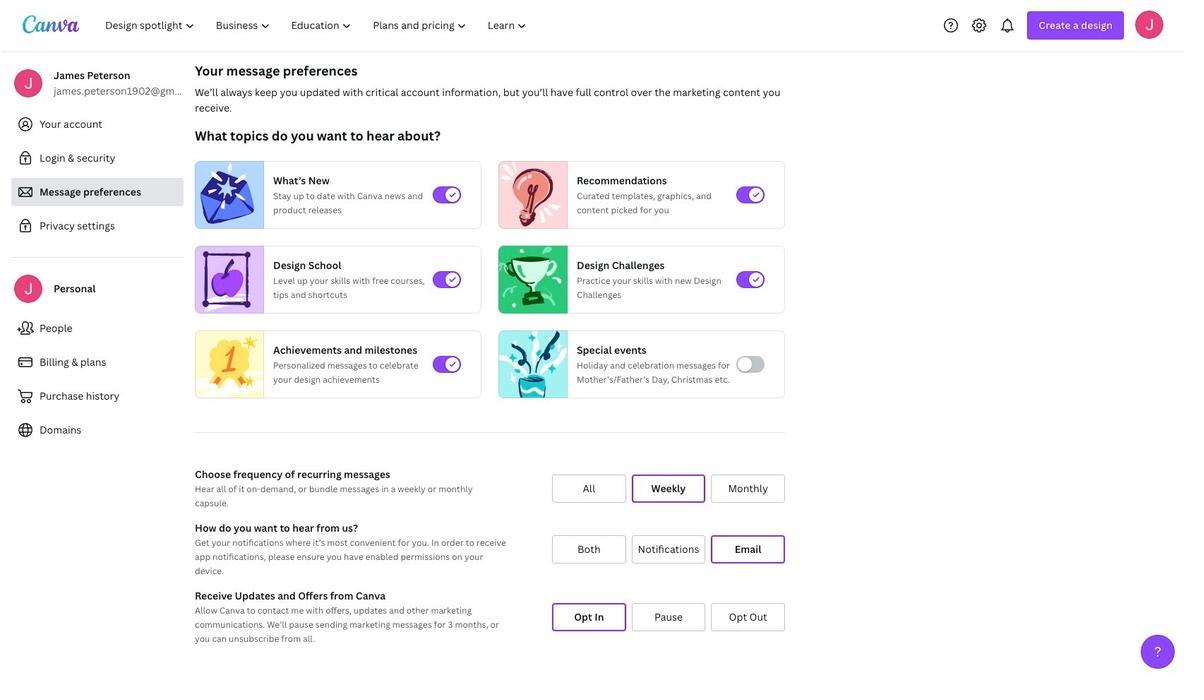 Task type: describe. For each thing, give the bounding box(es) containing it.
top level navigation element
[[96, 11, 539, 40]]

james peterson image
[[1136, 10, 1164, 39]]



Task type: vqa. For each thing, say whether or not it's contained in the screenshot.
2024
no



Task type: locate. For each thing, give the bounding box(es) containing it.
topic image
[[196, 161, 258, 229], [499, 161, 562, 229], [196, 246, 258, 314], [499, 246, 562, 314], [196, 328, 263, 402], [499, 328, 567, 402]]

None button
[[552, 475, 626, 503], [632, 475, 706, 503], [712, 475, 786, 503], [552, 535, 626, 564], [632, 535, 706, 564], [712, 535, 786, 564], [552, 603, 626, 632], [632, 603, 706, 632], [712, 603, 786, 632], [552, 475, 626, 503], [632, 475, 706, 503], [712, 475, 786, 503], [552, 535, 626, 564], [632, 535, 706, 564], [712, 535, 786, 564], [552, 603, 626, 632], [632, 603, 706, 632], [712, 603, 786, 632]]



